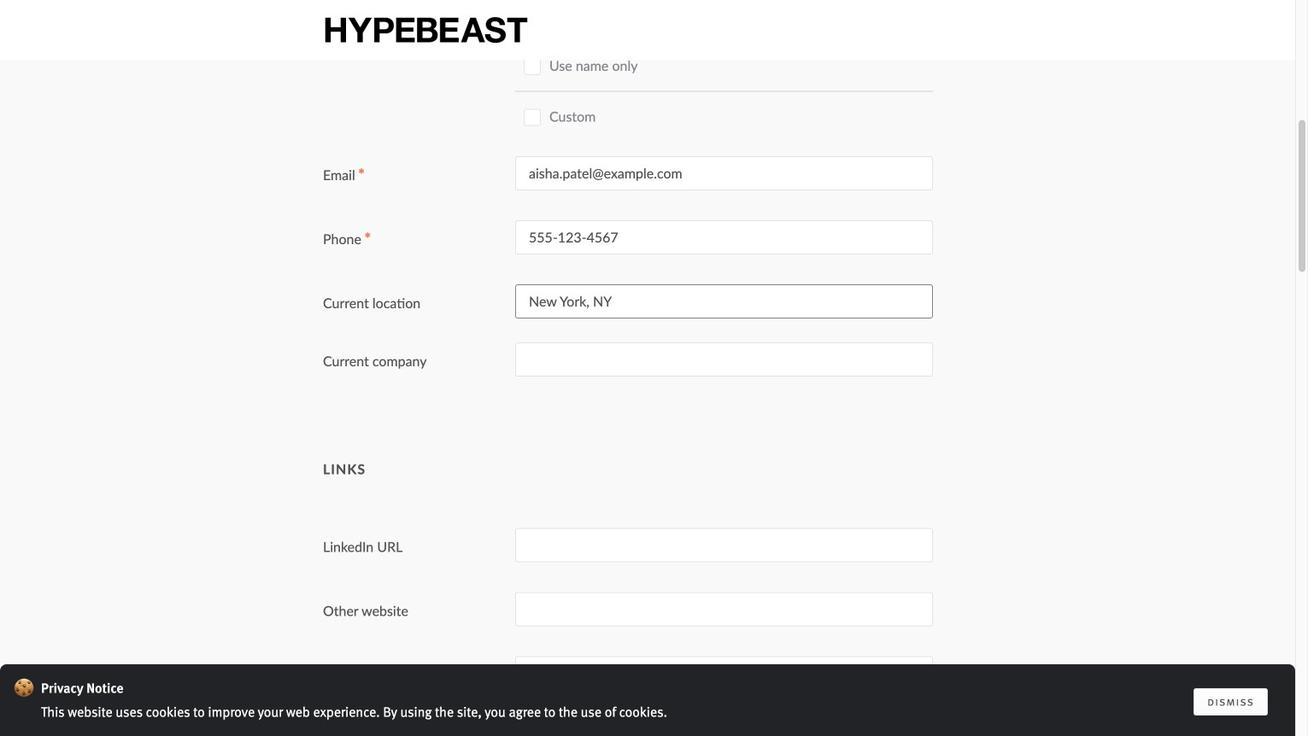 Task type: describe. For each thing, give the bounding box(es) containing it.
hypebeast logo image
[[323, 15, 529, 45]]



Task type: locate. For each thing, give the bounding box(es) containing it.
None checkbox
[[524, 58, 541, 75]]

None text field
[[515, 220, 933, 254], [515, 657, 933, 691], [515, 220, 933, 254], [515, 657, 933, 691]]

None text field
[[515, 284, 933, 319], [515, 343, 933, 377], [515, 529, 933, 563], [515, 593, 933, 627], [515, 284, 933, 319], [515, 343, 933, 377], [515, 529, 933, 563], [515, 593, 933, 627]]

None email field
[[515, 156, 933, 190]]

None checkbox
[[524, 1, 541, 18], [651, 1, 668, 18], [784, 1, 801, 18], [524, 109, 541, 126], [524, 1, 541, 18], [651, 1, 668, 18], [784, 1, 801, 18], [524, 109, 541, 126]]



